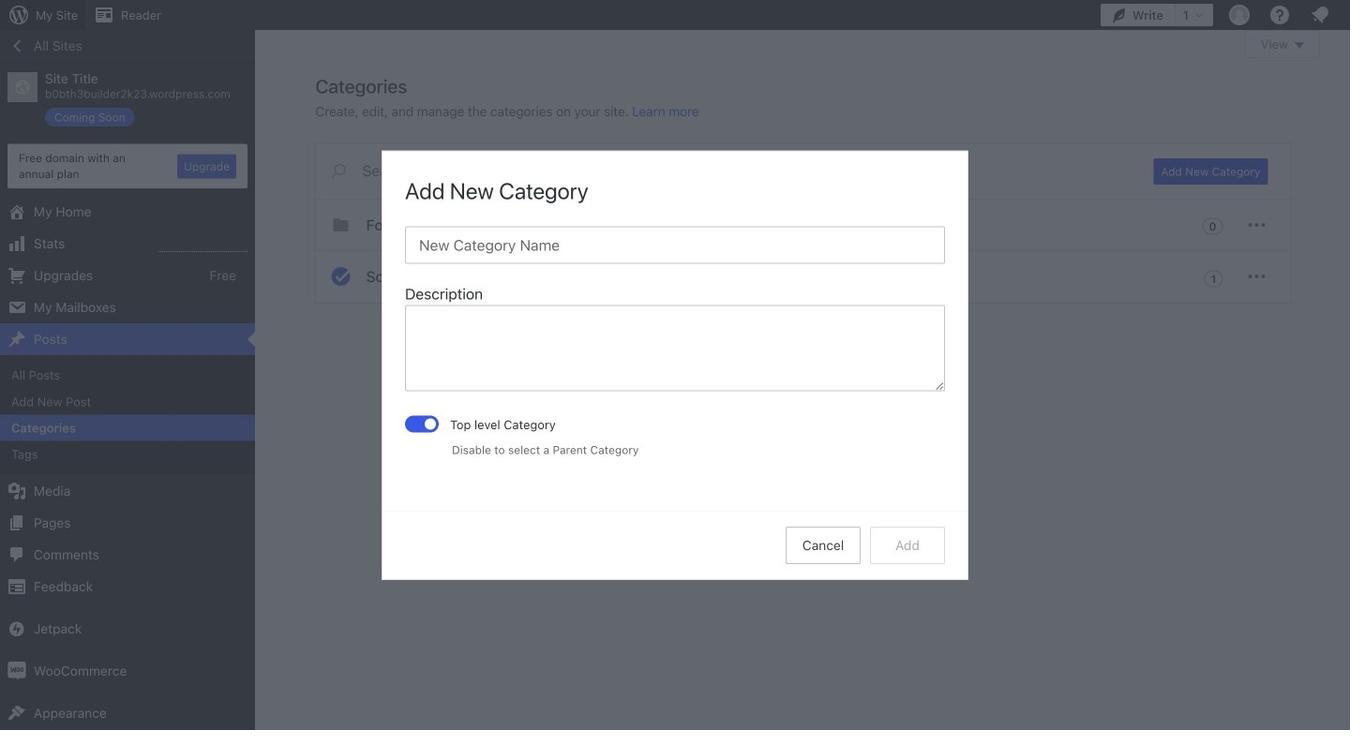 Task type: locate. For each thing, give the bounding box(es) containing it.
manage your notifications image
[[1309, 4, 1332, 26]]

toggle menu image
[[1246, 265, 1268, 288]]

None text field
[[405, 305, 945, 391]]

folder image
[[330, 214, 352, 236]]

highest hourly views 0 image
[[158, 240, 248, 252]]

group
[[405, 283, 945, 397]]

update your profile, personal settings, and more image
[[1229, 4, 1251, 26]]

New Category Name text field
[[405, 226, 945, 264]]

help image
[[1269, 4, 1291, 26]]

row
[[316, 200, 1291, 303]]

dialog
[[383, 151, 968, 579]]

main content
[[316, 30, 1320, 303]]

list item
[[1342, 96, 1350, 164], [1342, 193, 1350, 281], [1342, 281, 1350, 369], [1342, 369, 1350, 439]]

None search field
[[316, 143, 1131, 198]]



Task type: vqa. For each thing, say whether or not it's contained in the screenshot.
"option"
no



Task type: describe. For each thing, give the bounding box(es) containing it.
1 list item from the top
[[1342, 96, 1350, 164]]

closed image
[[1295, 42, 1304, 49]]

4 list item from the top
[[1342, 369, 1350, 439]]

img image
[[8, 662, 26, 681]]

2 list item from the top
[[1342, 193, 1350, 281]]

3 list item from the top
[[1342, 281, 1350, 369]]

toggle menu image
[[1246, 214, 1268, 236]]

socialing image
[[330, 265, 352, 288]]



